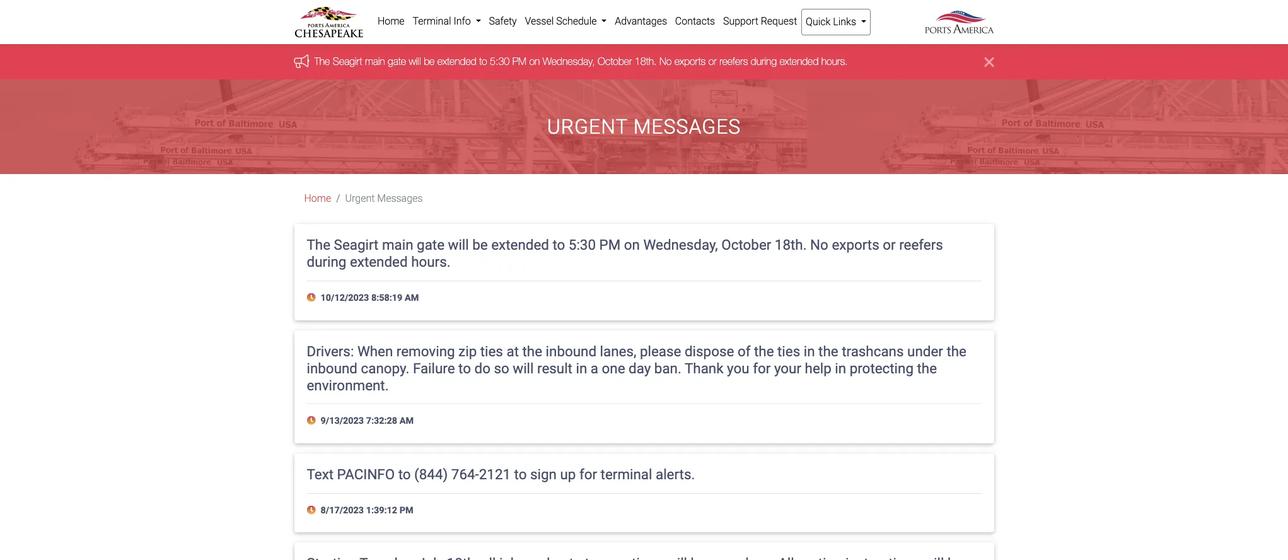 Task type: describe. For each thing, give the bounding box(es) containing it.
under
[[908, 343, 944, 359]]

a
[[591, 360, 599, 376]]

dispose
[[685, 343, 735, 359]]

2 vertical spatial pm
[[400, 505, 414, 516]]

0 vertical spatial home link
[[374, 9, 409, 34]]

1 horizontal spatial or
[[883, 237, 896, 253]]

0 vertical spatial urgent messages
[[547, 115, 742, 139]]

terminal info link
[[409, 9, 485, 34]]

when
[[358, 343, 393, 359]]

no inside the seagirt main gate will be extended to 5:30 pm on wednesday, october 18th.  no exports or reefers during extended hours.
[[811, 237, 829, 253]]

the down under
[[918, 360, 938, 376]]

support request link
[[720, 9, 802, 34]]

schedule
[[557, 15, 597, 27]]

10/12/2023
[[321, 293, 369, 304]]

the seagirt main gate will be extended to 5:30 pm on wednesday, october 18th.  no exports or reefers during extended hours. link
[[314, 56, 848, 67]]

quick links link
[[802, 9, 872, 35]]

1 vertical spatial for
[[580, 466, 598, 483]]

1 vertical spatial october
[[722, 237, 772, 253]]

zip
[[459, 343, 477, 359]]

quick links
[[806, 16, 859, 28]]

8:58:19
[[372, 293, 403, 304]]

your
[[775, 360, 802, 376]]

thank
[[685, 360, 724, 376]]

0 horizontal spatial in
[[576, 360, 588, 376]]

will inside the seagirt main gate will be extended to 5:30 pm on wednesday, october 18th.  no exports or reefers during extended hours. alert
[[409, 56, 421, 67]]

terminal
[[413, 15, 451, 27]]

pm inside the seagirt main gate will be extended to 5:30 pm on wednesday, october 18th.  no exports or reefers during extended hours. alert
[[513, 56, 527, 67]]

hours. inside alert
[[822, 56, 848, 67]]

0 horizontal spatial messages
[[377, 193, 423, 205]]

day
[[629, 360, 651, 376]]

1 vertical spatial will
[[448, 237, 469, 253]]

1 horizontal spatial messages
[[634, 115, 742, 139]]

1 vertical spatial urgent
[[345, 193, 375, 205]]

home for home link to the left
[[304, 193, 331, 205]]

vessel schedule link
[[521, 9, 611, 34]]

safety
[[489, 15, 517, 27]]

bullhorn image
[[294, 54, 314, 68]]

or inside alert
[[709, 56, 717, 67]]

you
[[728, 360, 750, 376]]

7:32:28
[[366, 416, 398, 427]]

hours. inside the seagirt main gate will be extended to 5:30 pm on wednesday, october 18th.  no exports or reefers during extended hours.
[[411, 254, 451, 270]]

protecting
[[850, 360, 914, 376]]

1 ties from the left
[[481, 343, 503, 359]]

sign
[[531, 466, 557, 483]]

1 vertical spatial seagirt
[[334, 237, 379, 253]]

1 horizontal spatial wednesday,
[[644, 237, 718, 253]]

gate inside alert
[[388, 56, 406, 67]]

0 horizontal spatial urgent messages
[[345, 193, 423, 205]]

2121
[[479, 466, 511, 483]]

the right at
[[523, 343, 543, 359]]

ban.
[[655, 360, 682, 376]]

8/17/2023 1:39:12 pm
[[319, 505, 414, 516]]

5:30 inside alert
[[490, 56, 510, 67]]

close image
[[985, 55, 995, 70]]

of
[[738, 343, 751, 359]]

drivers:
[[307, 343, 354, 359]]

am for canopy.
[[400, 416, 414, 427]]

so
[[494, 360, 510, 376]]

1 vertical spatial 18th.
[[775, 237, 807, 253]]

reefers inside the seagirt main gate will be extended to 5:30 pm on wednesday, october 18th.  no exports or reefers during extended hours. alert
[[720, 56, 748, 67]]

1 vertical spatial 5:30
[[569, 237, 596, 253]]

1 vertical spatial inbound
[[307, 360, 358, 376]]

the seagirt main gate will be extended to 5:30 pm on wednesday, october 18th.  no exports or reefers during extended hours. inside alert
[[314, 56, 848, 67]]

one
[[602, 360, 626, 376]]

the right of
[[755, 343, 774, 359]]

seagirt inside alert
[[333, 56, 362, 67]]

9/13/2023
[[321, 416, 364, 427]]

the up the help
[[819, 343, 839, 359]]

quick
[[806, 16, 831, 28]]

wednesday, inside alert
[[543, 56, 595, 67]]

exports inside alert
[[675, 56, 706, 67]]

18th. inside alert
[[635, 56, 657, 67]]



Task type: locate. For each thing, give the bounding box(es) containing it.
wednesday,
[[543, 56, 595, 67], [644, 237, 718, 253]]

request
[[761, 15, 798, 27]]

hours.
[[822, 56, 848, 67], [411, 254, 451, 270]]

9/13/2023 7:32:28 am
[[319, 416, 414, 427]]

exports inside the seagirt main gate will be extended to 5:30 pm on wednesday, october 18th.  no exports or reefers during extended hours.
[[832, 237, 880, 253]]

1 vertical spatial am
[[400, 416, 414, 427]]

vessel schedule
[[525, 15, 600, 27]]

1 horizontal spatial be
[[473, 237, 488, 253]]

exports
[[675, 56, 706, 67], [832, 237, 880, 253]]

1 horizontal spatial october
[[722, 237, 772, 253]]

0 vertical spatial main
[[365, 56, 385, 67]]

clock image for drivers: when removing zip ties at the inbound lanes, please dispose of the ties in the trashcans under the inbound canopy.  failure to do so will result in a one day ban. thank you for your help in protecting the environment.
[[307, 417, 319, 426]]

the right under
[[947, 343, 967, 359]]

0 vertical spatial or
[[709, 56, 717, 67]]

1 horizontal spatial home link
[[374, 9, 409, 34]]

0 vertical spatial for
[[753, 360, 771, 376]]

1 vertical spatial be
[[473, 237, 488, 253]]

0 horizontal spatial on
[[530, 56, 540, 67]]

1 horizontal spatial for
[[753, 360, 771, 376]]

text pacinfo to (844) 764-2121 to sign up for terminal alerts.
[[307, 466, 696, 483]]

2 clock image from the top
[[307, 417, 319, 426]]

home
[[378, 15, 405, 27], [304, 193, 331, 205]]

am for hours.
[[405, 293, 419, 304]]

2 ties from the left
[[778, 343, 801, 359]]

the inside alert
[[314, 56, 330, 67]]

0 horizontal spatial exports
[[675, 56, 706, 67]]

drivers: when removing zip ties at the inbound lanes, please dispose of the ties in the trashcans under the inbound canopy.  failure to do so will result in a one day ban. thank you for your help in protecting the environment.
[[307, 343, 967, 393]]

inbound up result
[[546, 343, 597, 359]]

0 vertical spatial urgent
[[547, 115, 628, 139]]

support
[[724, 15, 759, 27]]

0 vertical spatial on
[[530, 56, 540, 67]]

5:30
[[490, 56, 510, 67], [569, 237, 596, 253]]

0 vertical spatial pm
[[513, 56, 527, 67]]

1 horizontal spatial inbound
[[546, 343, 597, 359]]

0 horizontal spatial for
[[580, 466, 598, 483]]

0 vertical spatial inbound
[[546, 343, 597, 359]]

1 horizontal spatial in
[[804, 343, 816, 359]]

0 horizontal spatial inbound
[[307, 360, 358, 376]]

advantages link
[[611, 9, 672, 34]]

on
[[530, 56, 540, 67], [624, 237, 640, 253]]

1 vertical spatial wednesday,
[[644, 237, 718, 253]]

0 horizontal spatial pm
[[400, 505, 414, 516]]

8/17/2023
[[321, 505, 364, 516]]

clock image left 8/17/2023
[[307, 506, 319, 515]]

in right the help
[[836, 360, 847, 376]]

inbound
[[546, 343, 597, 359], [307, 360, 358, 376]]

extended
[[438, 56, 477, 67], [780, 56, 819, 67], [492, 237, 549, 253], [350, 254, 408, 270]]

links
[[834, 16, 857, 28]]

0 vertical spatial 18th.
[[635, 56, 657, 67]]

no inside alert
[[660, 56, 672, 67]]

1 vertical spatial the
[[307, 237, 331, 253]]

am
[[405, 293, 419, 304], [400, 416, 414, 427]]

1 horizontal spatial exports
[[832, 237, 880, 253]]

0 horizontal spatial october
[[598, 56, 632, 67]]

18th.
[[635, 56, 657, 67], [775, 237, 807, 253]]

1 vertical spatial hours.
[[411, 254, 451, 270]]

1 horizontal spatial during
[[751, 56, 777, 67]]

seagirt up 10/12/2023
[[334, 237, 379, 253]]

0 vertical spatial the
[[314, 56, 330, 67]]

the seagirt main gate will be extended to 5:30 pm on wednesday, october 18th.  no exports or reefers during extended hours.
[[314, 56, 848, 67], [307, 237, 944, 270]]

be inside alert
[[424, 56, 435, 67]]

on inside the seagirt main gate will be extended to 5:30 pm on wednesday, october 18th.  no exports or reefers during extended hours.
[[624, 237, 640, 253]]

1 vertical spatial home
[[304, 193, 331, 205]]

0 vertical spatial no
[[660, 56, 672, 67]]

for inside drivers: when removing zip ties at the inbound lanes, please dispose of the ties in the trashcans under the inbound canopy.  failure to do so will result in a one day ban. thank you for your help in protecting the environment.
[[753, 360, 771, 376]]

clock image
[[307, 293, 319, 303], [307, 417, 319, 426], [307, 506, 319, 515]]

3 clock image from the top
[[307, 506, 319, 515]]

(844)
[[415, 466, 448, 483]]

1 horizontal spatial urgent messages
[[547, 115, 742, 139]]

0 vertical spatial be
[[424, 56, 435, 67]]

on inside alert
[[530, 56, 540, 67]]

1 horizontal spatial gate
[[417, 237, 445, 253]]

info
[[454, 15, 471, 27]]

safety link
[[485, 9, 521, 34]]

0 vertical spatial clock image
[[307, 293, 319, 303]]

ties up your
[[778, 343, 801, 359]]

advantages
[[615, 15, 668, 27]]

or
[[709, 56, 717, 67], [883, 237, 896, 253]]

0 horizontal spatial or
[[709, 56, 717, 67]]

in
[[804, 343, 816, 359], [576, 360, 588, 376], [836, 360, 847, 376]]

in up the help
[[804, 343, 816, 359]]

0 horizontal spatial will
[[409, 56, 421, 67]]

during inside alert
[[751, 56, 777, 67]]

to inside drivers: when removing zip ties at the inbound lanes, please dispose of the ties in the trashcans under the inbound canopy.  failure to do so will result in a one day ban. thank you for your help in protecting the environment.
[[459, 360, 471, 376]]

0 vertical spatial exports
[[675, 56, 706, 67]]

support request
[[724, 15, 798, 27]]

0 horizontal spatial 18th.
[[635, 56, 657, 67]]

alerts.
[[656, 466, 696, 483]]

reefers
[[720, 56, 748, 67], [900, 237, 944, 253]]

0 horizontal spatial gate
[[388, 56, 406, 67]]

no
[[660, 56, 672, 67], [811, 237, 829, 253]]

help
[[805, 360, 832, 376]]

1 horizontal spatial pm
[[513, 56, 527, 67]]

for right up
[[580, 466, 598, 483]]

will inside drivers: when removing zip ties at the inbound lanes, please dispose of the ties in the trashcans under the inbound canopy.  failure to do so will result in a one day ban. thank you for your help in protecting the environment.
[[513, 360, 534, 376]]

canopy.
[[361, 360, 410, 376]]

0 horizontal spatial wednesday,
[[543, 56, 595, 67]]

will
[[409, 56, 421, 67], [448, 237, 469, 253], [513, 360, 534, 376]]

ties up the do
[[481, 343, 503, 359]]

urgent messages
[[547, 115, 742, 139], [345, 193, 423, 205]]

0 horizontal spatial home
[[304, 193, 331, 205]]

october inside alert
[[598, 56, 632, 67]]

0 vertical spatial am
[[405, 293, 419, 304]]

please
[[640, 343, 682, 359]]

up
[[561, 466, 576, 483]]

lanes,
[[600, 343, 637, 359]]

text
[[307, 466, 334, 483]]

10/12/2023 8:58:19 am
[[319, 293, 419, 304]]

0 vertical spatial seagirt
[[333, 56, 362, 67]]

messages
[[634, 115, 742, 139], [377, 193, 423, 205]]

1 vertical spatial or
[[883, 237, 896, 253]]

1 vertical spatial the seagirt main gate will be extended to 5:30 pm on wednesday, october 18th.  no exports or reefers during extended hours.
[[307, 237, 944, 270]]

removing
[[397, 343, 455, 359]]

environment.
[[307, 377, 389, 393]]

inbound down 'drivers:'
[[307, 360, 358, 376]]

result
[[538, 360, 573, 376]]

764-
[[452, 466, 479, 483]]

ties
[[481, 343, 503, 359], [778, 343, 801, 359]]

to inside alert
[[480, 56, 487, 67]]

0 vertical spatial during
[[751, 56, 777, 67]]

the
[[314, 56, 330, 67], [307, 237, 331, 253]]

the seagirt main gate will be extended to 5:30 pm on wednesday, october 18th.  no exports or reefers during extended hours. alert
[[0, 44, 1289, 80]]

0 horizontal spatial ties
[[481, 343, 503, 359]]

seagirt right bullhorn "icon"
[[333, 56, 362, 67]]

for right you
[[753, 360, 771, 376]]

main
[[365, 56, 385, 67], [382, 237, 414, 253]]

vessel
[[525, 15, 554, 27]]

1 horizontal spatial will
[[448, 237, 469, 253]]

0 horizontal spatial reefers
[[720, 56, 748, 67]]

pacinfo
[[337, 466, 395, 483]]

1 horizontal spatial hours.
[[822, 56, 848, 67]]

1 horizontal spatial 5:30
[[569, 237, 596, 253]]

1:39:12
[[366, 505, 398, 516]]

0 horizontal spatial no
[[660, 56, 672, 67]]

clock image for text pacinfo to (844) 764-2121 to sign up for terminal alerts.
[[307, 506, 319, 515]]

urgent
[[547, 115, 628, 139], [345, 193, 375, 205]]

at
[[507, 343, 519, 359]]

home link
[[374, 9, 409, 34], [304, 193, 331, 205]]

clock image for the seagirt main gate will be extended to 5:30 pm on wednesday, october 18th.  no exports or reefers during extended hours.
[[307, 293, 319, 303]]

failure
[[413, 360, 455, 376]]

contacts
[[676, 15, 716, 27]]

1 vertical spatial no
[[811, 237, 829, 253]]

2 horizontal spatial in
[[836, 360, 847, 376]]

1 horizontal spatial ties
[[778, 343, 801, 359]]

0 vertical spatial 5:30
[[490, 56, 510, 67]]

0 vertical spatial reefers
[[720, 56, 748, 67]]

0 vertical spatial the seagirt main gate will be extended to 5:30 pm on wednesday, october 18th.  no exports or reefers during extended hours.
[[314, 56, 848, 67]]

1 horizontal spatial home
[[378, 15, 405, 27]]

0 vertical spatial will
[[409, 56, 421, 67]]

1 vertical spatial during
[[307, 254, 347, 270]]

2 horizontal spatial pm
[[600, 237, 621, 253]]

do
[[475, 360, 491, 376]]

1 vertical spatial gate
[[417, 237, 445, 253]]

0 vertical spatial hours.
[[822, 56, 848, 67]]

0 vertical spatial october
[[598, 56, 632, 67]]

pm
[[513, 56, 527, 67], [600, 237, 621, 253], [400, 505, 414, 516]]

0 vertical spatial messages
[[634, 115, 742, 139]]

trashcans
[[842, 343, 904, 359]]

during
[[751, 56, 777, 67], [307, 254, 347, 270]]

1 clock image from the top
[[307, 293, 319, 303]]

1 vertical spatial clock image
[[307, 417, 319, 426]]

1 vertical spatial on
[[624, 237, 640, 253]]

0 vertical spatial wednesday,
[[543, 56, 595, 67]]

1 horizontal spatial no
[[811, 237, 829, 253]]

contacts link
[[672, 9, 720, 34]]

to
[[480, 56, 487, 67], [553, 237, 566, 253], [459, 360, 471, 376], [399, 466, 411, 483], [515, 466, 527, 483]]

for
[[753, 360, 771, 376], [580, 466, 598, 483]]

during up 10/12/2023
[[307, 254, 347, 270]]

am right 8:58:19
[[405, 293, 419, 304]]

0 horizontal spatial urgent
[[345, 193, 375, 205]]

2 vertical spatial will
[[513, 360, 534, 376]]

1 vertical spatial home link
[[304, 193, 331, 205]]

gate
[[388, 56, 406, 67], [417, 237, 445, 253]]

october
[[598, 56, 632, 67], [722, 237, 772, 253]]

0 horizontal spatial home link
[[304, 193, 331, 205]]

1 vertical spatial exports
[[832, 237, 880, 253]]

1 vertical spatial reefers
[[900, 237, 944, 253]]

0 horizontal spatial be
[[424, 56, 435, 67]]

main inside alert
[[365, 56, 385, 67]]

terminal info
[[413, 15, 474, 27]]

0 horizontal spatial during
[[307, 254, 347, 270]]

1 horizontal spatial reefers
[[900, 237, 944, 253]]

be
[[424, 56, 435, 67], [473, 237, 488, 253]]

am right 7:32:28
[[400, 416, 414, 427]]

1 vertical spatial main
[[382, 237, 414, 253]]

0 horizontal spatial 5:30
[[490, 56, 510, 67]]

0 vertical spatial gate
[[388, 56, 406, 67]]

home for the topmost home link
[[378, 15, 405, 27]]

terminal
[[601, 466, 653, 483]]

clock image left 10/12/2023
[[307, 293, 319, 303]]

1 vertical spatial pm
[[600, 237, 621, 253]]

2 horizontal spatial will
[[513, 360, 534, 376]]

seagirt
[[333, 56, 362, 67], [334, 237, 379, 253]]

in left a on the left of the page
[[576, 360, 588, 376]]

clock image left 9/13/2023
[[307, 417, 319, 426]]

the
[[523, 343, 543, 359], [755, 343, 774, 359], [819, 343, 839, 359], [947, 343, 967, 359], [918, 360, 938, 376]]

during down support request link
[[751, 56, 777, 67]]

0 vertical spatial home
[[378, 15, 405, 27]]



Task type: vqa. For each thing, say whether or not it's contained in the screenshot.
Phone number text field
no



